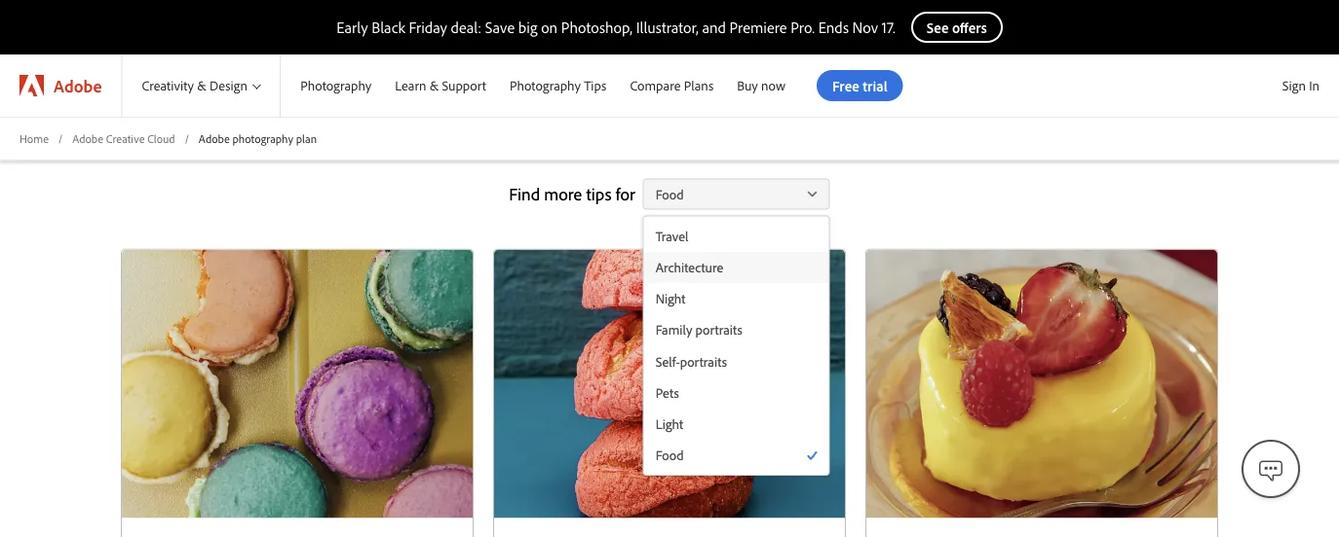 Task type: vqa. For each thing, say whether or not it's contained in the screenshot.
Learn & Support link
yes



Task type: describe. For each thing, give the bounding box(es) containing it.
photography link
[[281, 55, 383, 117]]

find more tips for
[[509, 183, 635, 205]]

plan
[[296, 131, 317, 146]]

tips
[[586, 183, 612, 205]]

for
[[616, 183, 635, 205]]

friday
[[409, 18, 447, 37]]

black
[[372, 18, 405, 37]]

photography for photography
[[300, 77, 372, 94]]

early black friday deal: save big on photoshop, illustrator, and premiere pro. ends nov 17.
[[336, 18, 895, 37]]

adobe creative cloud
[[72, 131, 175, 146]]

creativity
[[142, 77, 194, 94]]

support
[[442, 77, 486, 94]]

early
[[336, 18, 368, 37]]

food inside list box
[[656, 447, 684, 464]]

compare
[[630, 77, 681, 94]]

learn & support link
[[383, 55, 498, 117]]

sign
[[1282, 77, 1306, 94]]

big
[[518, 18, 537, 37]]

in
[[1309, 77, 1320, 94]]

adobe photography plan
[[199, 131, 317, 146]]

explore photography themes.
[[451, 96, 888, 140]]

3 a link to additional content element from the left
[[866, 250, 1217, 519]]

now
[[761, 77, 786, 94]]

photoshop,
[[561, 18, 633, 37]]

portraits for family portraits
[[695, 322, 742, 339]]

cloud
[[147, 131, 175, 146]]

creative
[[106, 131, 145, 146]]

home
[[19, 131, 49, 146]]

compare plans
[[630, 77, 714, 94]]

on
[[541, 18, 558, 37]]

adobe link
[[0, 55, 121, 117]]

design
[[210, 77, 247, 94]]

& for learn
[[429, 77, 439, 94]]

food button
[[643, 179, 830, 210]]

learn
[[395, 77, 426, 94]]

self-
[[656, 353, 680, 370]]

night
[[656, 290, 686, 308]]

17.
[[882, 18, 895, 37]]

adobe for adobe creative cloud
[[72, 131, 103, 146]]

pets
[[656, 385, 679, 402]]

learn & support
[[395, 77, 486, 94]]

photography tips link
[[498, 55, 618, 117]]

buy now
[[737, 77, 786, 94]]

portraits for self-portraits
[[680, 353, 727, 370]]

buy now link
[[725, 55, 797, 117]]



Task type: locate. For each thing, give the bounding box(es) containing it.
nov
[[852, 18, 878, 37]]

sign in
[[1282, 77, 1320, 94]]

architecture
[[656, 259, 723, 276]]

tips
[[584, 77, 607, 94]]

1 vertical spatial food
[[656, 447, 684, 464]]

1 horizontal spatial photography
[[572, 96, 762, 140]]

premiere
[[730, 18, 787, 37]]

photography left 'plan'
[[232, 131, 293, 146]]

adobe up adobe creative cloud
[[54, 75, 102, 96]]

adobe for adobe
[[54, 75, 102, 96]]

2 a link to additional content element from the left
[[494, 250, 845, 519]]

and
[[702, 18, 726, 37]]

2 & from the left
[[429, 77, 439, 94]]

photography for photography tips
[[510, 77, 581, 94]]

travel
[[656, 228, 688, 245]]

0 vertical spatial portraits
[[695, 322, 742, 339]]

2 food from the top
[[656, 447, 684, 464]]

deal:
[[451, 18, 481, 37]]

2 photography from the left
[[510, 77, 581, 94]]

family portraits
[[656, 322, 742, 339]]

photography up 'plan'
[[300, 77, 372, 94]]

1 a link to additional content element from the left
[[122, 250, 473, 519]]

photography
[[572, 96, 762, 140], [232, 131, 293, 146]]

1 photography from the left
[[300, 77, 372, 94]]

portraits down family portraits
[[680, 353, 727, 370]]

ends
[[818, 18, 849, 37]]

adobe creative cloud link
[[72, 131, 175, 147]]

pro.
[[791, 18, 815, 37]]

more
[[544, 183, 582, 205]]

& for creativity
[[197, 77, 206, 94]]

1 food from the top
[[656, 186, 684, 203]]

photography
[[300, 77, 372, 94], [510, 77, 581, 94]]

photography for adobe
[[232, 131, 293, 146]]

photography for explore
[[572, 96, 762, 140]]

illustrator,
[[636, 18, 698, 37]]

adobe left creative
[[72, 131, 103, 146]]

food up travel
[[656, 186, 684, 203]]

creativity & design button
[[122, 55, 280, 117]]

food list box
[[644, 221, 829, 472]]

&
[[197, 77, 206, 94], [429, 77, 439, 94]]

1 & from the left
[[197, 77, 206, 94]]

0 horizontal spatial photography
[[300, 77, 372, 94]]

compare plans link
[[618, 55, 725, 117]]

photography down compare plans
[[572, 96, 762, 140]]

adobe right cloud
[[199, 131, 230, 146]]

light
[[656, 416, 683, 433]]

0 horizontal spatial a link to additional content element
[[122, 250, 473, 519]]

portraits up self-portraits
[[695, 322, 742, 339]]

0 horizontal spatial &
[[197, 77, 206, 94]]

creativity & design
[[142, 77, 247, 94]]

2 horizontal spatial a link to additional content element
[[866, 250, 1217, 519]]

food
[[656, 186, 684, 203], [656, 447, 684, 464]]

sign in button
[[1278, 69, 1323, 102]]

food down light on the bottom
[[656, 447, 684, 464]]

photography tips
[[510, 77, 607, 94]]

a link to additional content element
[[122, 250, 473, 519], [494, 250, 845, 519], [866, 250, 1217, 519]]

1 horizontal spatial a link to additional content element
[[494, 250, 845, 519]]

plans
[[684, 77, 714, 94]]

portraits
[[695, 322, 742, 339], [680, 353, 727, 370]]

food inside 'dropdown button'
[[656, 186, 684, 203]]

1 horizontal spatial &
[[429, 77, 439, 94]]

0 horizontal spatial photography
[[232, 131, 293, 146]]

& left design
[[197, 77, 206, 94]]

1 vertical spatial portraits
[[680, 353, 727, 370]]

family
[[656, 322, 692, 339]]

photography up explore
[[510, 77, 581, 94]]

0 vertical spatial food
[[656, 186, 684, 203]]

& right learn
[[429, 77, 439, 94]]

adobe
[[54, 75, 102, 96], [72, 131, 103, 146], [199, 131, 230, 146]]

1 horizontal spatial photography
[[510, 77, 581, 94]]

self-portraits
[[656, 353, 727, 370]]

explore
[[451, 96, 564, 140]]

save
[[485, 18, 515, 37]]

find
[[509, 183, 540, 205]]

adobe for adobe photography plan
[[199, 131, 230, 146]]

buy
[[737, 77, 758, 94]]

home link
[[19, 131, 49, 147]]

themes.
[[770, 96, 888, 140]]

& inside popup button
[[197, 77, 206, 94]]



